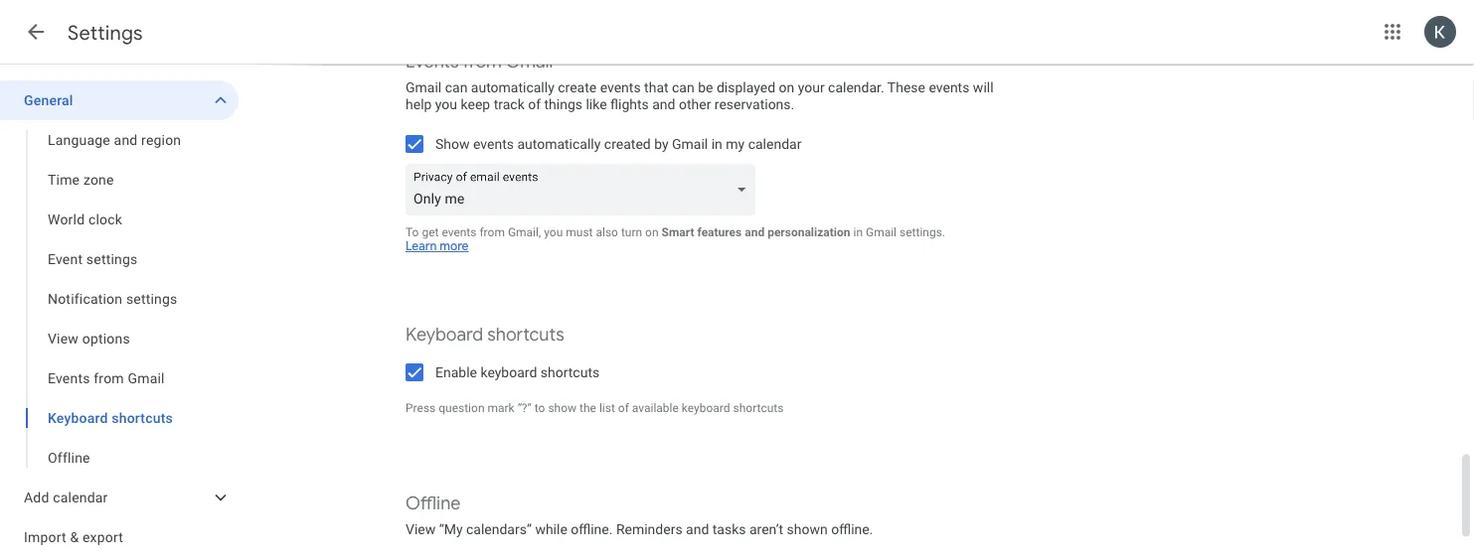 Task type: vqa. For each thing, say whether or not it's contained in the screenshot.
topmost Offline
yes



Task type: describe. For each thing, give the bounding box(es) containing it.
offline view "my calendars" while offline. reminders and tasks aren't shown offline.
[[406, 493, 873, 539]]

on inside to get events from gmail, you must also turn on smart features and personalization in gmail settings. learn more
[[645, 226, 659, 240]]

turn
[[621, 226, 642, 240]]

flights
[[611, 96, 649, 113]]

track
[[494, 96, 525, 113]]

gmail inside to get events from gmail, you must also turn on smart features and personalization in gmail settings. learn more
[[866, 226, 897, 240]]

show
[[548, 402, 577, 416]]

world clock
[[48, 211, 122, 228]]

shown
[[787, 522, 828, 539]]

will
[[973, 80, 994, 96]]

language and region
[[48, 132, 181, 148]]

mark
[[488, 402, 515, 416]]

from inside to get events from gmail, you must also turn on smart features and personalization in gmail settings. learn more
[[480, 226, 505, 240]]

created
[[604, 136, 651, 153]]

get
[[422, 226, 439, 240]]

events for events from gmail
[[48, 370, 90, 387]]

help
[[406, 96, 432, 113]]

learn
[[406, 240, 437, 255]]

general
[[24, 92, 73, 108]]

keyboard inside group
[[48, 410, 108, 427]]

gmail left keep
[[406, 80, 442, 96]]

you inside events from gmail gmail can automatically create events that can be displayed on your calendar. these events will help you keep track of things like flights and other reservations.
[[435, 96, 457, 113]]

and inside the offline view "my calendars" while offline. reminders and tasks aren't shown offline.
[[686, 522, 709, 539]]

gmail inside group
[[128, 370, 165, 387]]

show
[[435, 136, 470, 153]]

create
[[558, 80, 597, 96]]

&
[[70, 529, 79, 546]]

"my
[[439, 522, 463, 539]]

my
[[726, 136, 745, 153]]

keep
[[461, 96, 490, 113]]

reservations.
[[715, 96, 795, 113]]

add
[[24, 490, 49, 506]]

question
[[439, 402, 485, 416]]

available
[[632, 402, 679, 416]]

2 offline. from the left
[[831, 522, 873, 539]]

offline for offline view "my calendars" while offline. reminders and tasks aren't shown offline.
[[406, 493, 461, 516]]

settings for notification settings
[[126, 291, 177, 307]]

these
[[888, 80, 926, 96]]

1 horizontal spatial keyboard
[[406, 324, 483, 347]]

list
[[599, 402, 615, 416]]

by
[[654, 136, 669, 153]]

event settings
[[48, 251, 138, 267]]

0 horizontal spatial calendar
[[53, 490, 108, 506]]

0 horizontal spatial view
[[48, 331, 79, 347]]

view inside the offline view "my calendars" while offline. reminders and tasks aren't shown offline.
[[406, 522, 436, 539]]

go back image
[[24, 20, 48, 44]]

events from gmail gmail can automatically create events that can be displayed on your calendar. these events will help you keep track of things like flights and other reservations.
[[406, 51, 994, 113]]

the
[[580, 402, 596, 416]]

tree containing general
[[0, 81, 239, 558]]

must
[[566, 226, 593, 240]]

and left region
[[114, 132, 138, 148]]

press
[[406, 402, 436, 416]]

world
[[48, 211, 85, 228]]

like
[[586, 96, 607, 113]]

language
[[48, 132, 110, 148]]

also
[[596, 226, 618, 240]]

events for events from gmail gmail can automatically create events that can be displayed on your calendar. these events will help you keep track of things like flights and other reservations.
[[406, 51, 459, 74]]

offline for offline
[[48, 450, 90, 466]]

calendars"
[[466, 522, 532, 539]]

reminders
[[616, 522, 683, 539]]

add calendar
[[24, 490, 108, 506]]

calendar.
[[828, 80, 884, 96]]

that
[[644, 80, 669, 96]]

displayed
[[717, 80, 775, 96]]



Task type: locate. For each thing, give the bounding box(es) containing it.
settings
[[86, 251, 138, 267], [126, 291, 177, 307]]

1 horizontal spatial you
[[544, 226, 563, 240]]

0 horizontal spatial in
[[712, 136, 723, 153]]

0 vertical spatial from
[[463, 51, 502, 74]]

1 horizontal spatial offline
[[406, 493, 461, 516]]

2 can from the left
[[672, 80, 695, 96]]

0 vertical spatial keyboard shortcuts
[[406, 324, 565, 347]]

0 vertical spatial calendar
[[748, 136, 802, 153]]

region
[[141, 132, 181, 148]]

press question mark "?" to show the list of available keyboard shortcuts
[[406, 402, 784, 416]]

offline. right shown
[[831, 522, 873, 539]]

0 vertical spatial on
[[779, 80, 795, 96]]

1 vertical spatial in
[[853, 226, 863, 240]]

other
[[679, 96, 711, 113]]

gmail right by
[[672, 136, 708, 153]]

settings
[[68, 20, 143, 45]]

notification settings
[[48, 291, 177, 307]]

smart
[[662, 226, 694, 240]]

0 horizontal spatial events
[[48, 370, 90, 387]]

and
[[652, 96, 676, 113], [114, 132, 138, 148], [745, 226, 765, 240], [686, 522, 709, 539]]

settings for event settings
[[86, 251, 138, 267]]

keyboard right available
[[682, 402, 730, 416]]

calendar right my
[[748, 136, 802, 153]]

to get events from gmail, you must also turn on smart features and personalization in gmail settings. learn more
[[406, 226, 945, 255]]

view left options
[[48, 331, 79, 347]]

0 vertical spatial offline
[[48, 450, 90, 466]]

settings up options
[[126, 291, 177, 307]]

event
[[48, 251, 83, 267]]

gmail down options
[[128, 370, 165, 387]]

0 horizontal spatial keyboard shortcuts
[[48, 410, 173, 427]]

enable
[[435, 365, 477, 381]]

0 horizontal spatial on
[[645, 226, 659, 240]]

keyboard
[[406, 324, 483, 347], [48, 410, 108, 427]]

keyboard shortcuts inside group
[[48, 410, 173, 427]]

in left my
[[712, 136, 723, 153]]

gmail,
[[508, 226, 541, 240]]

clock
[[88, 211, 122, 228]]

1 horizontal spatial can
[[672, 80, 695, 96]]

to
[[406, 226, 419, 240]]

notification
[[48, 291, 123, 307]]

0 vertical spatial settings
[[86, 251, 138, 267]]

1 vertical spatial automatically
[[517, 136, 601, 153]]

1 vertical spatial calendar
[[53, 490, 108, 506]]

from inside events from gmail gmail can automatically create events that can be displayed on your calendar. these events will help you keep track of things like flights and other reservations.
[[463, 51, 502, 74]]

import
[[24, 529, 66, 546]]

events right "get"
[[442, 226, 477, 240]]

None field
[[406, 165, 764, 216]]

events
[[600, 80, 641, 96], [929, 80, 970, 96], [473, 136, 514, 153], [442, 226, 477, 240]]

time
[[48, 171, 80, 188]]

personalization
[[768, 226, 851, 240]]

0 vertical spatial view
[[48, 331, 79, 347]]

can right help
[[445, 80, 468, 96]]

view options
[[48, 331, 130, 347]]

keyboard up mark
[[481, 365, 537, 381]]

keyboard shortcuts down events from gmail
[[48, 410, 173, 427]]

on
[[779, 80, 795, 96], [645, 226, 659, 240]]

offline up "my
[[406, 493, 461, 516]]

settings up notification settings
[[86, 251, 138, 267]]

on right turn
[[645, 226, 659, 240]]

of right track
[[528, 96, 541, 113]]

to
[[535, 402, 545, 416]]

1 horizontal spatial offline.
[[831, 522, 873, 539]]

0 vertical spatial in
[[712, 136, 723, 153]]

options
[[82, 331, 130, 347]]

1 vertical spatial on
[[645, 226, 659, 240]]

settings.
[[900, 226, 945, 240]]

0 vertical spatial keyboard
[[406, 324, 483, 347]]

events left 'will'
[[929, 80, 970, 96]]

zone
[[83, 171, 114, 188]]

offline. right while
[[571, 522, 613, 539]]

0 horizontal spatial of
[[528, 96, 541, 113]]

can left be
[[672, 80, 695, 96]]

events inside to get events from gmail, you must also turn on smart features and personalization in gmail settings. learn more
[[442, 226, 477, 240]]

offline up add calendar on the bottom of the page
[[48, 450, 90, 466]]

1 vertical spatial of
[[618, 402, 629, 416]]

on inside events from gmail gmail can automatically create events that can be displayed on your calendar. these events will help you keep track of things like flights and other reservations.
[[779, 80, 795, 96]]

"?"
[[518, 402, 532, 416]]

you right help
[[435, 96, 457, 113]]

from inside group
[[94, 370, 124, 387]]

1 vertical spatial keyboard shortcuts
[[48, 410, 173, 427]]

you
[[435, 96, 457, 113], [544, 226, 563, 240]]

0 horizontal spatial keyboard
[[481, 365, 537, 381]]

from
[[463, 51, 502, 74], [480, 226, 505, 240], [94, 370, 124, 387]]

features
[[697, 226, 742, 240]]

settings heading
[[68, 20, 143, 45]]

1 horizontal spatial keyboard shortcuts
[[406, 324, 565, 347]]

0 horizontal spatial keyboard
[[48, 410, 108, 427]]

view left "my
[[406, 522, 436, 539]]

aren't
[[750, 522, 784, 539]]

tree
[[0, 81, 239, 558]]

events right "show"
[[473, 136, 514, 153]]

1 horizontal spatial view
[[406, 522, 436, 539]]

you inside to get events from gmail, you must also turn on smart features and personalization in gmail settings. learn more
[[544, 226, 563, 240]]

1 horizontal spatial events
[[406, 51, 459, 74]]

keyboard
[[481, 365, 537, 381], [682, 402, 730, 416]]

of inside events from gmail gmail can automatically create events that can be displayed on your calendar. these events will help you keep track of things like flights and other reservations.
[[528, 96, 541, 113]]

keyboard down events from gmail
[[48, 410, 108, 427]]

events
[[406, 51, 459, 74], [48, 370, 90, 387]]

keyboard shortcuts up enable
[[406, 324, 565, 347]]

0 vertical spatial of
[[528, 96, 541, 113]]

import & export
[[24, 529, 123, 546]]

1 vertical spatial events
[[48, 370, 90, 387]]

1 horizontal spatial on
[[779, 80, 795, 96]]

events left that
[[600, 80, 641, 96]]

tasks
[[713, 522, 746, 539]]

1 vertical spatial keyboard
[[48, 410, 108, 427]]

1 horizontal spatial calendar
[[748, 136, 802, 153]]

shortcuts inside group
[[112, 410, 173, 427]]

from up keep
[[463, 51, 502, 74]]

and right features
[[745, 226, 765, 240]]

1 vertical spatial keyboard
[[682, 402, 730, 416]]

of
[[528, 96, 541, 113], [618, 402, 629, 416]]

from left gmail,
[[480, 226, 505, 240]]

1 horizontal spatial in
[[853, 226, 863, 240]]

0 vertical spatial events
[[406, 51, 459, 74]]

0 horizontal spatial offline.
[[571, 522, 613, 539]]

from down options
[[94, 370, 124, 387]]

enable keyboard shortcuts
[[435, 365, 600, 381]]

general tree item
[[0, 81, 239, 120]]

0 vertical spatial keyboard
[[481, 365, 537, 381]]

in right personalization
[[853, 226, 863, 240]]

your
[[798, 80, 825, 96]]

show events automatically created by gmail in my calendar
[[435, 136, 802, 153]]

0 vertical spatial you
[[435, 96, 457, 113]]

gmail up track
[[506, 51, 553, 74]]

automatically
[[471, 80, 555, 96], [517, 136, 601, 153]]

events down view options
[[48, 370, 90, 387]]

shortcuts
[[487, 324, 565, 347], [541, 365, 600, 381], [733, 402, 784, 416], [112, 410, 173, 427]]

and inside to get events from gmail, you must also turn on smart features and personalization in gmail settings. learn more
[[745, 226, 765, 240]]

events inside events from gmail gmail can automatically create events that can be displayed on your calendar. these events will help you keep track of things like flights and other reservations.
[[406, 51, 459, 74]]

while
[[535, 522, 568, 539]]

and left other
[[652, 96, 676, 113]]

learn more link
[[406, 240, 469, 255]]

1 vertical spatial you
[[544, 226, 563, 240]]

keyboard shortcuts
[[406, 324, 565, 347], [48, 410, 173, 427]]

automatically down things
[[517, 136, 601, 153]]

group
[[0, 120, 239, 478]]

calendar up &
[[53, 490, 108, 506]]

things
[[544, 96, 583, 113]]

1 vertical spatial settings
[[126, 291, 177, 307]]

and inside events from gmail gmail can automatically create events that can be displayed on your calendar. these events will help you keep track of things like flights and other reservations.
[[652, 96, 676, 113]]

you left must
[[544, 226, 563, 240]]

view
[[48, 331, 79, 347], [406, 522, 436, 539]]

1 offline. from the left
[[571, 522, 613, 539]]

can
[[445, 80, 468, 96], [672, 80, 695, 96]]

1 can from the left
[[445, 80, 468, 96]]

events up help
[[406, 51, 459, 74]]

of right list
[[618, 402, 629, 416]]

in
[[712, 136, 723, 153], [853, 226, 863, 240]]

more
[[440, 240, 469, 255]]

and left tasks
[[686, 522, 709, 539]]

be
[[698, 80, 713, 96]]

time zone
[[48, 171, 114, 188]]

keyboard up enable
[[406, 324, 483, 347]]

2 vertical spatial from
[[94, 370, 124, 387]]

offline inside the offline view "my calendars" while offline. reminders and tasks aren't shown offline.
[[406, 493, 461, 516]]

export
[[83, 529, 123, 546]]

in inside to get events from gmail, you must also turn on smart features and personalization in gmail settings. learn more
[[853, 226, 863, 240]]

automatically inside events from gmail gmail can automatically create events that can be displayed on your calendar. these events will help you keep track of things like flights and other reservations.
[[471, 80, 555, 96]]

1 horizontal spatial keyboard
[[682, 402, 730, 416]]

events from gmail
[[48, 370, 165, 387]]

automatically left create
[[471, 80, 555, 96]]

1 vertical spatial from
[[480, 226, 505, 240]]

0 horizontal spatial can
[[445, 80, 468, 96]]

from for events from gmail gmail can automatically create events that can be displayed on your calendar. these events will help you keep track of things like flights and other reservations.
[[463, 51, 502, 74]]

gmail
[[506, 51, 553, 74], [406, 80, 442, 96], [672, 136, 708, 153], [866, 226, 897, 240], [128, 370, 165, 387]]

calendar
[[748, 136, 802, 153], [53, 490, 108, 506]]

from for events from gmail
[[94, 370, 124, 387]]

offline
[[48, 450, 90, 466], [406, 493, 461, 516]]

on left your at right
[[779, 80, 795, 96]]

0 vertical spatial automatically
[[471, 80, 555, 96]]

offline.
[[571, 522, 613, 539], [831, 522, 873, 539]]

0 horizontal spatial offline
[[48, 450, 90, 466]]

1 horizontal spatial of
[[618, 402, 629, 416]]

1 vertical spatial offline
[[406, 493, 461, 516]]

0 horizontal spatial you
[[435, 96, 457, 113]]

1 vertical spatial view
[[406, 522, 436, 539]]

group containing language and region
[[0, 120, 239, 478]]

gmail left settings.
[[866, 226, 897, 240]]



